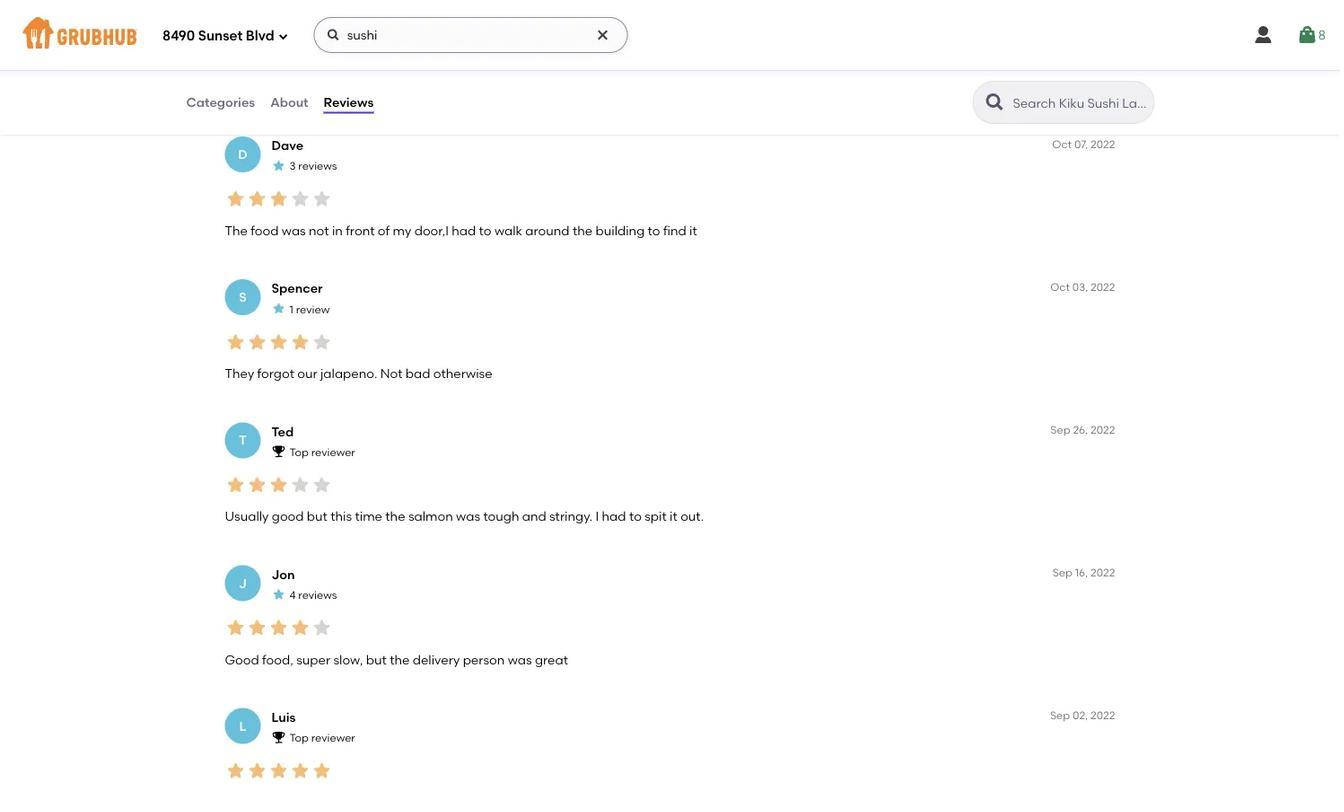 Task type: locate. For each thing, give the bounding box(es) containing it.
2 2022 from the top
[[1091, 280, 1116, 293]]

1 vertical spatial but
[[307, 509, 328, 524]]

top
[[290, 445, 309, 458], [290, 731, 309, 744]]

8490
[[163, 28, 195, 44]]

1 vertical spatial i
[[510, 62, 513, 77]]

1 horizontal spatial for
[[543, 80, 559, 95]]

0 horizontal spatial it
[[670, 509, 678, 524]]

oct for the food was not in front of my door,i had to walk around the building to find it
[[1053, 137, 1072, 150]]

my left door,i
[[393, 223, 412, 238]]

1 reviews from the top
[[298, 159, 337, 173]]

not
[[538, 62, 558, 77], [309, 223, 329, 238]]

order right last at left
[[660, 44, 693, 59]]

was
[[282, 223, 306, 238], [456, 509, 481, 524], [508, 652, 532, 667]]

1 horizontal spatial and
[[826, 44, 850, 59]]

2022 for the food was not in front of my door,i had to walk around the building to find it
[[1091, 137, 1116, 150]]

i
[[724, 44, 727, 59], [510, 62, 513, 77], [596, 509, 599, 524]]

had left the spit
[[602, 509, 627, 524]]

trophy icon image down the 'ted'
[[272, 444, 286, 459]]

2022 right 07,
[[1091, 137, 1116, 150]]

2 vertical spatial i
[[596, 509, 599, 524]]

1 trophy icon image from the top
[[272, 444, 286, 459]]

2 horizontal spatial my
[[957, 44, 975, 59]]

food,
[[262, 652, 294, 667]]

0 horizontal spatial was
[[282, 223, 306, 238]]

1 horizontal spatial in
[[943, 44, 954, 59]]

but right slow,
[[366, 652, 387, 667]]

reviewer
[[311, 445, 355, 458], [311, 731, 355, 744]]

1 reviewer from the top
[[311, 445, 355, 458]]

i right "stringy."
[[596, 509, 599, 524]]

0 vertical spatial in
[[943, 44, 954, 59]]

2 reviews from the top
[[298, 588, 337, 601]]

2022 right 03, on the right top of the page
[[1091, 280, 1116, 293]]

they up instead on the left of the page
[[225, 44, 254, 59]]

1 vertical spatial top
[[290, 731, 309, 744]]

to left find
[[648, 223, 661, 238]]

0 horizontal spatial of
[[273, 62, 285, 77]]

1 vertical spatial oct
[[1051, 280, 1071, 293]]

1 2022 from the top
[[1091, 137, 1116, 150]]

3
[[290, 159, 296, 173]]

good
[[225, 652, 259, 667]]

1 horizontal spatial not
[[538, 62, 558, 77]]

1 vertical spatial trophy icon image
[[272, 730, 286, 745]]

sep for usually good but this time the salmon was tough and stringy. i had to spit it out.
[[1051, 423, 1071, 436]]

top down the 'ted'
[[290, 445, 309, 458]]

building
[[596, 223, 645, 238]]

reviews right 4
[[298, 588, 337, 601]]

1 horizontal spatial svg image
[[1254, 24, 1275, 46]]

wouldn't
[[730, 44, 782, 59]]

2 top from the top
[[290, 731, 309, 744]]

was left the great
[[508, 652, 532, 667]]

1 horizontal spatial was
[[456, 509, 481, 524]]

they jacked up the price by as much as $3 dollars per item from my last order as if i wouldn't notice and put cucumber in my philadelphia roll instead of avocado. with the overpriced menu i will not order every week as usual but perhaps once per month. if that! this is what happens when you vote for the father of a crackhead. thanks for nothing, brandon!
[[225, 44, 1076, 95]]

and
[[826, 44, 850, 59], [523, 509, 547, 524]]

0 vertical spatial top
[[290, 445, 309, 458]]

spit
[[645, 509, 667, 524]]

spencer
[[272, 281, 323, 296]]

1 they from the top
[[225, 44, 254, 59]]

thanks
[[496, 80, 540, 95]]

2022 for good food, super slow, but the delivery person was great
[[1091, 566, 1116, 579]]

03,
[[1073, 280, 1089, 293]]

1 vertical spatial reviewer
[[311, 731, 355, 744]]

my up is
[[957, 44, 975, 59]]

0 horizontal spatial to
[[479, 223, 492, 238]]

1 vertical spatial top reviewer
[[290, 731, 355, 744]]

0 vertical spatial oct
[[1053, 137, 1072, 150]]

8490 sunset blvd
[[163, 28, 275, 44]]

2 horizontal spatial was
[[508, 652, 532, 667]]

oct for they forgot our jalapeno. not bad otherwise
[[1051, 280, 1071, 293]]

0 horizontal spatial svg image
[[327, 28, 341, 42]]

last
[[635, 44, 657, 59]]

0 vertical spatial had
[[452, 223, 476, 238]]

top reviewer for ted
[[290, 445, 355, 458]]

it right the spit
[[670, 509, 678, 524]]

2 reviewer from the top
[[311, 731, 355, 744]]

trophy icon image for luis
[[272, 730, 286, 745]]

for right thanks
[[543, 80, 559, 95]]

8 button
[[1298, 19, 1327, 51]]

1 top reviewer from the top
[[290, 445, 355, 458]]

main navigation navigation
[[0, 0, 1341, 70]]

nothing,
[[562, 80, 612, 95]]

4 2022 from the top
[[1091, 566, 1116, 579]]

usually good but this time the salmon was tough and stringy. i had to spit it out.
[[225, 509, 704, 524]]

0 vertical spatial not
[[538, 62, 558, 77]]

and left put
[[826, 44, 850, 59]]

2 top reviewer from the top
[[290, 731, 355, 744]]

my up 'every' on the left top of page
[[614, 44, 632, 59]]

2 for from the left
[[543, 80, 559, 95]]

svg image left 8 button
[[1254, 24, 1275, 46]]

1 review
[[290, 302, 330, 315]]

not right will
[[538, 62, 558, 77]]

2022 for usually good but this time the salmon was tough and stringy. i had to spit it out.
[[1091, 423, 1116, 436]]

1 horizontal spatial i
[[596, 509, 599, 524]]

about
[[270, 95, 309, 110]]

top for luis
[[290, 731, 309, 744]]

1 vertical spatial reviews
[[298, 588, 337, 601]]

they for they jacked up the price by as much as $3 dollars per item from my last order as if i wouldn't notice and put cucumber in my philadelphia roll instead of avocado. with the overpriced menu i will not order every week as usual but perhaps once per month. if that! this is what happens when you vote for the father of a crackhead. thanks for nothing, brandon!
[[225, 44, 254, 59]]

1 vertical spatial was
[[456, 509, 481, 524]]

1 for from the left
[[315, 80, 332, 95]]

0 vertical spatial reviews
[[298, 159, 337, 173]]

1 vertical spatial sep
[[1053, 566, 1073, 579]]

2 vertical spatial of
[[378, 223, 390, 238]]

3 2022 from the top
[[1091, 423, 1116, 436]]

they left forgot
[[225, 366, 254, 381]]

time
[[355, 509, 383, 524]]

1 top from the top
[[290, 445, 309, 458]]

svg image
[[1254, 24, 1275, 46], [278, 31, 289, 42]]

oct
[[1053, 137, 1072, 150], [1051, 280, 1071, 293]]

4
[[290, 588, 296, 601]]

luis
[[272, 710, 296, 725]]

0 vertical spatial and
[[826, 44, 850, 59]]

0 vertical spatial trophy icon image
[[272, 444, 286, 459]]

5 2022 from the top
[[1091, 709, 1116, 722]]

2 horizontal spatial svg image
[[1298, 24, 1319, 46]]

had right door,i
[[452, 223, 476, 238]]

1 horizontal spatial had
[[602, 509, 627, 524]]

the left delivery
[[390, 652, 410, 667]]

star icon image
[[225, 9, 247, 30], [247, 9, 268, 30], [268, 9, 290, 30], [290, 9, 311, 30], [311, 9, 333, 30], [272, 158, 286, 173], [225, 188, 247, 210], [247, 188, 268, 210], [268, 188, 290, 210], [290, 188, 311, 210], [311, 188, 333, 210], [272, 301, 286, 316], [225, 331, 247, 353], [247, 331, 268, 353], [268, 331, 290, 353], [290, 331, 311, 353], [311, 331, 333, 353], [225, 474, 247, 496], [247, 474, 268, 496], [268, 474, 290, 496], [290, 474, 311, 496], [311, 474, 333, 496], [272, 587, 286, 602], [225, 617, 247, 639], [247, 617, 268, 639], [268, 617, 290, 639], [290, 617, 311, 639], [311, 617, 333, 639], [225, 760, 247, 782], [247, 760, 268, 782], [268, 760, 290, 782], [290, 760, 311, 782], [311, 760, 333, 782]]

of down jacked
[[273, 62, 285, 77]]

salmon
[[409, 509, 453, 524]]

0 horizontal spatial in
[[332, 223, 343, 238]]

was left tough
[[456, 509, 481, 524]]

1 vertical spatial had
[[602, 509, 627, 524]]

had
[[452, 223, 476, 238], [602, 509, 627, 524]]

reviewer for luis
[[311, 731, 355, 744]]

as
[[395, 44, 409, 59], [450, 44, 464, 59], [696, 44, 710, 59], [668, 62, 682, 77]]

usual
[[685, 62, 717, 77]]

oct left 07,
[[1053, 137, 1072, 150]]

per
[[528, 44, 549, 59], [831, 62, 852, 77]]

1 horizontal spatial order
[[660, 44, 693, 59]]

but left this at bottom left
[[307, 509, 328, 524]]

for
[[315, 80, 332, 95], [543, 80, 559, 95]]

1 horizontal spatial it
[[690, 223, 698, 238]]

1 vertical spatial they
[[225, 366, 254, 381]]

in inside they jacked up the price by as much as $3 dollars per item from my last order as if i wouldn't notice and put cucumber in my philadelphia roll instead of avocado. with the overpriced menu i will not order every week as usual but perhaps once per month. if that! this is what happens when you vote for the father of a crackhead. thanks for nothing, brandon!
[[943, 44, 954, 59]]

2022
[[1091, 137, 1116, 150], [1091, 280, 1116, 293], [1091, 423, 1116, 436], [1091, 566, 1116, 579], [1091, 709, 1116, 722]]

to left "walk"
[[479, 223, 492, 238]]

philadelphia
[[978, 44, 1054, 59]]

0 horizontal spatial and
[[523, 509, 547, 524]]

sep left the 26,
[[1051, 423, 1071, 436]]

02,
[[1073, 709, 1089, 722]]

svg image inside 8 button
[[1298, 24, 1319, 46]]

in up this
[[943, 44, 954, 59]]

you
[[261, 80, 283, 95]]

1 vertical spatial of
[[398, 80, 410, 95]]

once
[[798, 62, 828, 77]]

but down if
[[720, 62, 741, 77]]

0 horizontal spatial per
[[528, 44, 549, 59]]

per up will
[[528, 44, 549, 59]]

i left will
[[510, 62, 513, 77]]

i right if
[[724, 44, 727, 59]]

delivery
[[413, 652, 460, 667]]

1 horizontal spatial of
[[378, 223, 390, 238]]

not left front
[[309, 223, 329, 238]]

not inside they jacked up the price by as much as $3 dollars per item from my last order as if i wouldn't notice and put cucumber in my philadelphia roll instead of avocado. with the overpriced menu i will not order every week as usual but perhaps once per month. if that! this is what happens when you vote for the father of a crackhead. thanks for nothing, brandon!
[[538, 62, 558, 77]]

s
[[239, 290, 247, 305]]

of right front
[[378, 223, 390, 238]]

0 vertical spatial they
[[225, 44, 254, 59]]

to left the spit
[[630, 509, 642, 524]]

as right 'by'
[[395, 44, 409, 59]]

3 reviews
[[290, 159, 337, 173]]

sep left 16,
[[1053, 566, 1073, 579]]

great
[[535, 652, 569, 667]]

1 vertical spatial in
[[332, 223, 343, 238]]

sep left 02,
[[1051, 709, 1071, 722]]

with
[[349, 62, 377, 77]]

reviews right 3 on the top of page
[[298, 159, 337, 173]]

4 reviews
[[290, 588, 337, 601]]

dollars
[[484, 44, 525, 59]]

it right find
[[690, 223, 698, 238]]

2022 right 02,
[[1091, 709, 1116, 722]]

for down 'avocado.'
[[315, 80, 332, 95]]

order
[[660, 44, 693, 59], [561, 62, 594, 77]]

2022 right 16,
[[1091, 566, 1116, 579]]

perhaps
[[744, 62, 795, 77]]

2 vertical spatial sep
[[1051, 709, 1071, 722]]

top reviewer
[[290, 445, 355, 458], [290, 731, 355, 744]]

the right up
[[320, 44, 340, 59]]

0 vertical spatial i
[[724, 44, 727, 59]]

but
[[720, 62, 741, 77], [307, 509, 328, 524], [366, 652, 387, 667]]

2 horizontal spatial but
[[720, 62, 741, 77]]

reviewer down slow,
[[311, 731, 355, 744]]

1 vertical spatial not
[[309, 223, 329, 238]]

oct left 03, on the right top of the page
[[1051, 280, 1071, 293]]

categories button
[[185, 70, 256, 135]]

in left front
[[332, 223, 343, 238]]

per right once
[[831, 62, 852, 77]]

top reviewer down luis
[[290, 731, 355, 744]]

they inside they jacked up the price by as much as $3 dollars per item from my last order as if i wouldn't notice and put cucumber in my philadelphia roll instead of avocado. with the overpriced menu i will not order every week as usual but perhaps once per month. if that! this is what happens when you vote for the father of a crackhead. thanks for nothing, brandon!
[[225, 44, 254, 59]]

2 vertical spatial but
[[366, 652, 387, 667]]

the down 'by'
[[380, 62, 400, 77]]

8
[[1319, 27, 1327, 43]]

order up nothing,
[[561, 62, 594, 77]]

2 they from the top
[[225, 366, 254, 381]]

0 vertical spatial sep
[[1051, 423, 1071, 436]]

menu
[[472, 62, 507, 77]]

good
[[272, 509, 304, 524]]

0 vertical spatial top reviewer
[[290, 445, 355, 458]]

and right tough
[[523, 509, 547, 524]]

1 horizontal spatial per
[[831, 62, 852, 77]]

1 vertical spatial and
[[523, 509, 547, 524]]

top down luis
[[290, 731, 309, 744]]

0 vertical spatial but
[[720, 62, 741, 77]]

svg image up jacked
[[278, 31, 289, 42]]

was right food
[[282, 223, 306, 238]]

put
[[853, 44, 874, 59]]

0 horizontal spatial but
[[307, 509, 328, 524]]

0 horizontal spatial order
[[561, 62, 594, 77]]

vote
[[286, 80, 312, 95]]

my
[[614, 44, 632, 59], [957, 44, 975, 59], [393, 223, 412, 238]]

26,
[[1074, 423, 1089, 436]]

0 vertical spatial reviewer
[[311, 445, 355, 458]]

0 vertical spatial was
[[282, 223, 306, 238]]

0 horizontal spatial not
[[309, 223, 329, 238]]

svg image
[[1298, 24, 1319, 46], [327, 28, 341, 42], [596, 28, 610, 42]]

2 trophy icon image from the top
[[272, 730, 286, 745]]

trophy icon image down luis
[[272, 730, 286, 745]]

to
[[479, 223, 492, 238], [648, 223, 661, 238], [630, 509, 642, 524]]

reviews
[[298, 159, 337, 173], [298, 588, 337, 601]]

reviewer up this at bottom left
[[311, 445, 355, 458]]

sep
[[1051, 423, 1071, 436], [1053, 566, 1073, 579], [1051, 709, 1071, 722]]

of left 'a' at the left of page
[[398, 80, 410, 95]]

2022 right the 26,
[[1091, 423, 1116, 436]]

is
[[970, 62, 979, 77]]

trophy icon image
[[272, 444, 286, 459], [272, 730, 286, 745]]

0 horizontal spatial for
[[315, 80, 332, 95]]

top reviewer down the 'ted'
[[290, 445, 355, 458]]

sep 26, 2022
[[1051, 423, 1116, 436]]



Task type: describe. For each thing, give the bounding box(es) containing it.
sep 02, 2022
[[1051, 709, 1116, 722]]

sep for good food, super slow, but the delivery person was great
[[1053, 566, 1073, 579]]

0 horizontal spatial my
[[393, 223, 412, 238]]

0 horizontal spatial had
[[452, 223, 476, 238]]

that!
[[911, 62, 940, 77]]

categories
[[186, 95, 255, 110]]

item
[[552, 44, 579, 59]]

reviews for jon
[[298, 588, 337, 601]]

as right week
[[668, 62, 682, 77]]

find
[[664, 223, 687, 238]]

0 vertical spatial of
[[273, 62, 285, 77]]

up
[[301, 44, 317, 59]]

door,i
[[415, 223, 449, 238]]

1
[[290, 302, 294, 315]]

07,
[[1075, 137, 1089, 150]]

avocado.
[[288, 62, 346, 77]]

Search for food, convenience, alcohol... search field
[[314, 17, 628, 53]]

walk
[[495, 223, 523, 238]]

Search Kiku Sushi Larchmont search field
[[1012, 94, 1149, 111]]

top reviewer for luis
[[290, 731, 355, 744]]

out.
[[681, 509, 704, 524]]

0 vertical spatial per
[[528, 44, 549, 59]]

the food was not in front of my door,i had to walk around the building to find it
[[225, 223, 698, 238]]

roll
[[1057, 44, 1076, 59]]

month.
[[855, 62, 898, 77]]

reviewer for ted
[[311, 445, 355, 458]]

overpriced
[[403, 62, 469, 77]]

by
[[377, 44, 392, 59]]

1 horizontal spatial but
[[366, 652, 387, 667]]

stringy.
[[550, 509, 593, 524]]

sunset
[[198, 28, 243, 44]]

oct 07, 2022
[[1053, 137, 1116, 150]]

price
[[343, 44, 374, 59]]

when
[[225, 80, 258, 95]]

jacked
[[257, 44, 298, 59]]

reviews
[[324, 95, 374, 110]]

0 horizontal spatial i
[[510, 62, 513, 77]]

l
[[239, 719, 247, 734]]

2 horizontal spatial to
[[648, 223, 661, 238]]

but inside they jacked up the price by as much as $3 dollars per item from my last order as if i wouldn't notice and put cucumber in my philadelphia roll instead of avocado. with the overpriced menu i will not order every week as usual but perhaps once per month. if that! this is what happens when you vote for the father of a crackhead. thanks for nothing, brandon!
[[720, 62, 741, 77]]

reviews for dave
[[298, 159, 337, 173]]

forgot
[[257, 366, 295, 381]]

as left the $3
[[450, 44, 464, 59]]

j
[[239, 576, 247, 591]]

16,
[[1076, 566, 1089, 579]]

2022 for they forgot our jalapeno. not bad otherwise
[[1091, 280, 1116, 293]]

if
[[713, 44, 721, 59]]

bad
[[406, 366, 431, 381]]

reviews button
[[323, 70, 375, 135]]

2 vertical spatial was
[[508, 652, 532, 667]]

trophy icon image for ted
[[272, 444, 286, 459]]

0 vertical spatial order
[[660, 44, 693, 59]]

tough
[[484, 509, 520, 524]]

2 horizontal spatial i
[[724, 44, 727, 59]]

they for they forgot our jalapeno. not bad otherwise
[[225, 366, 254, 381]]

1 horizontal spatial svg image
[[596, 28, 610, 42]]

instead
[[225, 62, 270, 77]]

the down with
[[335, 80, 355, 95]]

jalapeno.
[[321, 366, 378, 381]]

not
[[381, 366, 403, 381]]

notice
[[785, 44, 823, 59]]

as left if
[[696, 44, 710, 59]]

2 horizontal spatial of
[[398, 80, 410, 95]]

what
[[982, 62, 1013, 77]]

jon
[[272, 567, 295, 582]]

brandon!
[[615, 80, 671, 95]]

0 vertical spatial it
[[690, 223, 698, 238]]

a
[[413, 80, 421, 95]]

our
[[298, 366, 318, 381]]

t
[[239, 433, 247, 448]]

dave
[[272, 138, 304, 153]]

usually
[[225, 509, 269, 524]]

father
[[358, 80, 395, 95]]

slow,
[[334, 652, 363, 667]]

1 vertical spatial it
[[670, 509, 678, 524]]

review
[[296, 302, 330, 315]]

if
[[901, 62, 908, 77]]

the right time
[[386, 509, 406, 524]]

d
[[238, 147, 248, 162]]

1 vertical spatial order
[[561, 62, 594, 77]]

ted
[[272, 424, 294, 439]]

this
[[331, 509, 352, 524]]

oct 03, 2022
[[1051, 280, 1116, 293]]

from
[[582, 44, 611, 59]]

sep 16, 2022
[[1053, 566, 1116, 579]]

1 horizontal spatial to
[[630, 509, 642, 524]]

search icon image
[[985, 92, 1006, 113]]

around
[[526, 223, 570, 238]]

cucumber
[[877, 44, 940, 59]]

much
[[412, 44, 447, 59]]

week
[[633, 62, 665, 77]]

person
[[463, 652, 505, 667]]

top for ted
[[290, 445, 309, 458]]

the right around on the left of the page
[[573, 223, 593, 238]]

otherwise
[[434, 366, 493, 381]]

the
[[225, 223, 248, 238]]

1 horizontal spatial my
[[614, 44, 632, 59]]

and inside they jacked up the price by as much as $3 dollars per item from my last order as if i wouldn't notice and put cucumber in my philadelphia roll instead of avocado. with the overpriced menu i will not order every week as usual but perhaps once per month. if that! this is what happens when you vote for the father of a crackhead. thanks for nothing, brandon!
[[826, 44, 850, 59]]

1 vertical spatial per
[[831, 62, 852, 77]]

happens
[[1016, 62, 1070, 77]]

super
[[297, 652, 331, 667]]

front
[[346, 223, 375, 238]]

will
[[516, 62, 535, 77]]

every
[[597, 62, 630, 77]]

good food, super slow, but the delivery person was great
[[225, 652, 569, 667]]

0 horizontal spatial svg image
[[278, 31, 289, 42]]

blvd
[[246, 28, 275, 44]]



Task type: vqa. For each thing, say whether or not it's contained in the screenshot.
the bottom Total
no



